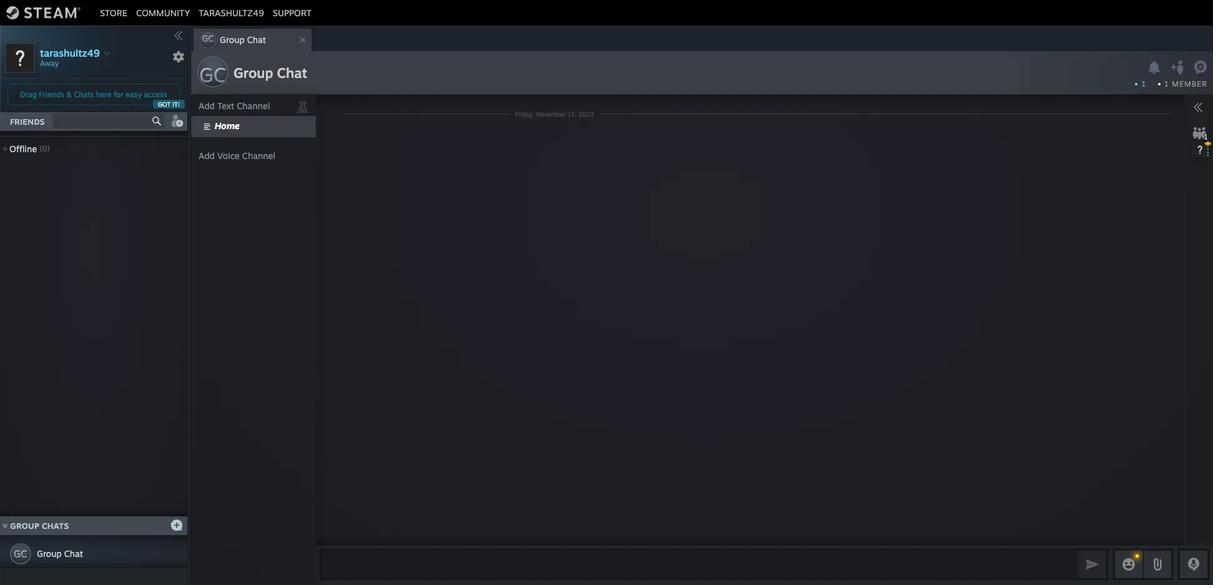 Task type: describe. For each thing, give the bounding box(es) containing it.
0 horizontal spatial group chat
[[37, 549, 83, 559]]

got
[[158, 101, 171, 108]]

add text channel
[[199, 101, 270, 111]]

community link
[[132, 7, 194, 18]]

0 horizontal spatial tarashultz49
[[40, 47, 100, 59]]

add a friend image
[[170, 114, 184, 128]]

channel for add text channel
[[237, 101, 270, 111]]

home
[[215, 121, 240, 131]]

search my friends list image
[[151, 116, 162, 127]]

support
[[273, 7, 312, 18]]

expand member list image
[[1193, 102, 1203, 112]]

group inside the 'gc group chat'
[[220, 34, 245, 45]]

gc group chat
[[202, 33, 266, 45]]

friday,
[[515, 110, 534, 118]]

0
[[42, 144, 47, 154]]

collapse chats list image
[[0, 524, 14, 529]]

create new voice channel image
[[199, 149, 211, 161]]

offline ( 0 )
[[9, 144, 50, 154]]

store link
[[96, 7, 132, 18]]

gc inside the 'gc group chat'
[[202, 33, 214, 44]]

group chats
[[10, 521, 69, 531]]

1 for 1 member
[[1165, 79, 1169, 89]]

unpin channel list image
[[295, 97, 311, 114]]

0 vertical spatial group chat
[[234, 64, 307, 81]]

offline
[[9, 144, 37, 154]]

channel for add voice channel
[[242, 150, 275, 161]]

1 member
[[1165, 79, 1208, 89]]

drag
[[20, 90, 37, 99]]

manage notification settings image
[[1146, 61, 1162, 75]]

create a group chat image
[[170, 519, 183, 532]]

close this tab image
[[297, 36, 309, 44]]

1 for 1
[[1142, 79, 1146, 89]]

invite a friend to this group chat image
[[1170, 59, 1186, 75]]

manage group chat settings image
[[1194, 61, 1210, 77]]

away
[[40, 58, 59, 68]]

drag friends & chats here for easy access got it!
[[20, 90, 180, 108]]

submit image
[[1085, 557, 1101, 573]]

add voice channel
[[199, 150, 275, 161]]

1 vertical spatial friends
[[10, 117, 45, 127]]



Task type: vqa. For each thing, say whether or not it's contained in the screenshot.
Close this tab IMAGE
yes



Task type: locate. For each thing, give the bounding box(es) containing it.
chat up the unpin channel list icon
[[277, 64, 307, 81]]

channel right text
[[237, 101, 270, 111]]

chats
[[74, 90, 94, 99], [42, 521, 69, 531]]

(
[[39, 144, 42, 154]]

0 vertical spatial tarashultz49
[[199, 7, 264, 18]]

1 vertical spatial channel
[[242, 150, 275, 161]]

support link
[[268, 7, 316, 18]]

tarashultz49 up & on the left
[[40, 47, 100, 59]]

chat down group chats
[[64, 549, 83, 559]]

0 vertical spatial chats
[[74, 90, 94, 99]]

gc down tarashultz49 link
[[202, 33, 214, 44]]

voice
[[217, 150, 240, 161]]

1 horizontal spatial group chat
[[234, 64, 307, 81]]

1 1 from the left
[[1142, 79, 1146, 89]]

chat inside the 'gc group chat'
[[247, 34, 266, 45]]

add left text
[[199, 101, 215, 111]]

0 vertical spatial gc
[[202, 33, 214, 44]]

1
[[1142, 79, 1146, 89], [1165, 79, 1169, 89]]

1 horizontal spatial tarashultz49
[[199, 7, 264, 18]]

chats right collapse chats list icon
[[42, 521, 69, 531]]

chat down tarashultz49 link
[[247, 34, 266, 45]]

1 vertical spatial tarashultz49
[[40, 47, 100, 59]]

access
[[144, 90, 167, 99]]

november
[[536, 110, 566, 118]]

2 vertical spatial chat
[[64, 549, 83, 559]]

gc
[[202, 33, 214, 44], [199, 62, 227, 87], [14, 548, 27, 561]]

1 add from the top
[[199, 101, 215, 111]]

1 vertical spatial add
[[199, 150, 215, 161]]

send special image
[[1150, 558, 1165, 573]]

0 vertical spatial add
[[199, 101, 215, 111]]

member
[[1172, 79, 1208, 89]]

group chat down group chats
[[37, 549, 83, 559]]

1 horizontal spatial chat
[[247, 34, 266, 45]]

add
[[199, 101, 215, 111], [199, 150, 215, 161]]

2 horizontal spatial chat
[[277, 64, 307, 81]]

1 horizontal spatial 1
[[1165, 79, 1169, 89]]

channel right the voice on the left top of the page
[[242, 150, 275, 161]]

1 vertical spatial gc
[[199, 62, 227, 87]]

tarashultz49 link
[[194, 7, 268, 18]]

manage friends list settings image
[[172, 51, 185, 63]]

add left the voice on the left top of the page
[[199, 150, 215, 161]]

2 vertical spatial gc
[[14, 548, 27, 561]]

friends inside drag friends & chats here for easy access got it!
[[39, 90, 64, 99]]

community
[[136, 7, 190, 18]]

store
[[100, 7, 127, 18]]

None text field
[[320, 549, 1076, 581]]

0 horizontal spatial chats
[[42, 521, 69, 531]]

&
[[66, 90, 72, 99]]

1 left 1 member
[[1142, 79, 1146, 89]]

0 horizontal spatial 1
[[1142, 79, 1146, 89]]

easy
[[126, 90, 142, 99]]

add for add text channel
[[199, 101, 215, 111]]

chat
[[247, 34, 266, 45], [277, 64, 307, 81], [64, 549, 83, 559]]

gc down collapse chats list icon
[[14, 548, 27, 561]]

chats inside drag friends & chats here for easy access got it!
[[74, 90, 94, 99]]

create new text channel image
[[199, 99, 211, 111]]

chats right & on the left
[[74, 90, 94, 99]]

2 add from the top
[[199, 150, 215, 161]]

1 vertical spatial group chat
[[37, 549, 83, 559]]

sorting alphabetically image
[[167, 140, 182, 155]]

group chat
[[234, 64, 307, 81], [37, 549, 83, 559]]

it!
[[173, 101, 180, 108]]

1 left member
[[1165, 79, 1169, 89]]

0 horizontal spatial chat
[[64, 549, 83, 559]]

2023
[[578, 110, 594, 118]]

friends down drag in the top left of the page
[[10, 117, 45, 127]]

group
[[220, 34, 245, 45], [234, 64, 273, 81], [10, 521, 39, 531], [37, 549, 62, 559]]

0 vertical spatial channel
[[237, 101, 270, 111]]

1 horizontal spatial chats
[[74, 90, 94, 99]]

gc up create new text channel image
[[199, 62, 227, 87]]

0 vertical spatial friends
[[39, 90, 64, 99]]

)
[[47, 144, 50, 154]]

friends left & on the left
[[39, 90, 64, 99]]

here
[[96, 90, 111, 99]]

17,
[[568, 110, 577, 118]]

add for add voice channel
[[199, 150, 215, 161]]

friends
[[39, 90, 64, 99], [10, 117, 45, 127]]

channel
[[237, 101, 270, 111], [242, 150, 275, 161]]

tarashultz49 up the 'gc group chat'
[[199, 7, 264, 18]]

group chat up the unpin channel list icon
[[234, 64, 307, 81]]

1 vertical spatial chats
[[42, 521, 69, 531]]

for
[[114, 90, 124, 99]]

1 vertical spatial chat
[[277, 64, 307, 81]]

0 vertical spatial chat
[[247, 34, 266, 45]]

2 1 from the left
[[1165, 79, 1169, 89]]

friday, november 17, 2023
[[515, 110, 594, 118]]

tarashultz49
[[199, 7, 264, 18], [40, 47, 100, 59]]

text
[[217, 101, 234, 111]]



